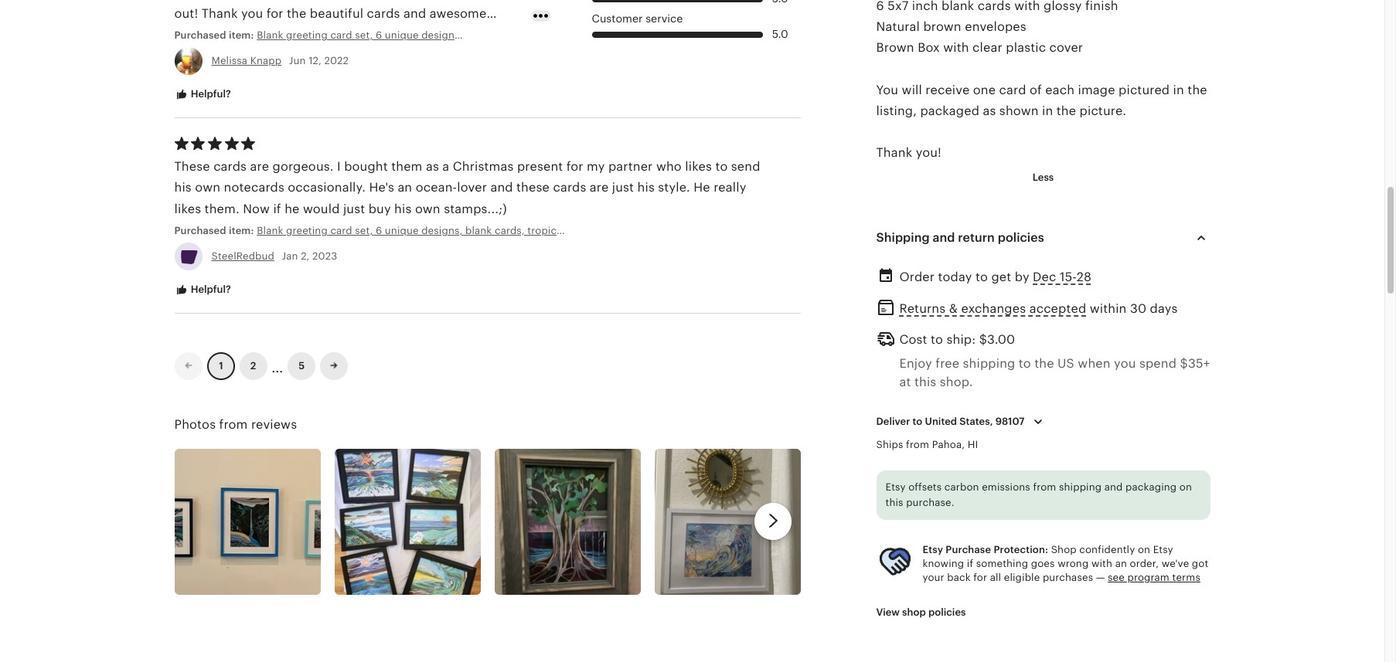 Task type: locate. For each thing, give the bounding box(es) containing it.
2 vertical spatial the
[[1035, 357, 1054, 371]]

and left 'return'
[[933, 230, 955, 245]]

helpful?
[[188, 88, 231, 100], [188, 284, 231, 295]]

photos
[[174, 417, 216, 432]]

policies
[[998, 230, 1044, 245], [928, 607, 966, 619]]

his
[[174, 180, 192, 195], [637, 180, 655, 195], [394, 202, 412, 216]]

1 horizontal spatial for
[[974, 572, 987, 584]]

5 link
[[288, 352, 316, 380]]

cards right inch
[[680, 225, 707, 236]]

card left set,
[[330, 225, 352, 236]]

if left he
[[273, 202, 281, 216]]

0 horizontal spatial as
[[426, 159, 439, 174]]

tropical
[[528, 225, 565, 236]]

0 horizontal spatial and
[[490, 180, 513, 195]]

them.
[[205, 202, 239, 216]]

0 vertical spatial for
[[566, 159, 583, 174]]

if inside shop confidently on etsy knowing if something goes wrong with an order, we've got your back for all eligible purchases —
[[967, 558, 973, 570]]

if inside these cards are gorgeous.  i bought them as a christmas present for my partner who likes to send his own notecards occasionally. he's an ocean-lover and these cards are just his style. he really likes them. now if he would just buy his own stamps...;)
[[273, 202, 281, 216]]

1 vertical spatial the
[[1057, 104, 1076, 118]]

all
[[990, 572, 1001, 584]]

1 helpful? button from the top
[[163, 80, 243, 109]]

1 vertical spatial cards
[[553, 180, 586, 195]]

shipping inside 'etsy offsets carbon emissions from shipping and packaging on this purchase.'
[[1059, 482, 1102, 494]]

listing,
[[876, 104, 917, 118]]

purchases
[[1043, 572, 1093, 584]]

his down partner
[[637, 180, 655, 195]]

0 vertical spatial and
[[490, 180, 513, 195]]

as inside you will receive one card of each image pictured in the listing, packaged as shown in the picture.
[[983, 104, 996, 118]]

cards up notecards
[[213, 159, 247, 174]]

helpful? button down melissa
[[163, 80, 243, 109]]

own
[[195, 180, 220, 195], [415, 202, 440, 216]]

in down each
[[1042, 104, 1053, 118]]

envelopes up clear
[[965, 20, 1027, 34]]

to inside these cards are gorgeous.  i bought them as a christmas present for my partner who likes to send his own notecards occasionally. he's an ocean-lover and these cards are just his style. he really likes them. now if he would just buy his own stamps...;)
[[715, 159, 728, 174]]

0 vertical spatial envelopes
[[965, 20, 1027, 34]]

0 horizontal spatial for
[[566, 159, 583, 174]]

protection:
[[994, 544, 1048, 556]]

etsy inside shop confidently on etsy knowing if something goes wrong with an order, we've got your back for all eligible purchases —
[[1153, 544, 1173, 556]]

christmas
[[453, 159, 514, 174]]

knowing
[[923, 558, 964, 570]]

etsy left offsets
[[886, 482, 906, 494]]

brown
[[876, 41, 914, 55]]

2 item: from the top
[[229, 225, 254, 236]]

with inside shop confidently on etsy knowing if something goes wrong with an order, we've got your back for all eligible purchases —
[[1092, 558, 1113, 570]]

on right packaging
[[1180, 482, 1192, 494]]

1 horizontal spatial just
[[612, 180, 634, 195]]

just up set,
[[343, 202, 365, 216]]

1 vertical spatial are
[[590, 180, 609, 195]]

view
[[876, 607, 900, 619]]

purchased item:
[[174, 29, 257, 41]]

if down purchase
[[967, 558, 973, 570]]

with down 'really'
[[710, 225, 731, 236]]

cards
[[213, 159, 247, 174], [553, 180, 586, 195], [680, 225, 707, 236]]

own down 'ocean-'
[[415, 202, 440, 216]]

to right cost
[[931, 332, 943, 347]]

shop
[[902, 607, 926, 619]]

1 horizontal spatial from
[[906, 439, 929, 451]]

with down brown
[[943, 41, 969, 55]]

accepted
[[1029, 301, 1086, 316]]

as down one
[[983, 104, 996, 118]]

order
[[899, 270, 935, 284]]

0 horizontal spatial an
[[398, 180, 412, 195]]

returns & exchanges accepted button
[[899, 298, 1086, 320]]

see program terms link
[[1108, 572, 1201, 584]]

this right at at the bottom right of page
[[914, 375, 936, 390]]

0 vertical spatial own
[[195, 180, 220, 195]]

this
[[914, 375, 936, 390], [886, 497, 903, 509]]

1 vertical spatial purchased
[[174, 225, 226, 236]]

are up notecards
[[250, 159, 269, 174]]

1 vertical spatial card
[[330, 225, 352, 236]]

2 purchased from the top
[[174, 225, 226, 236]]

as left a
[[426, 159, 439, 174]]

helpful? for melissa knapp jun 12, 2022
[[188, 88, 231, 100]]

shipping down $
[[963, 357, 1015, 371]]

98107
[[995, 416, 1025, 428]]

0 vertical spatial cards
[[213, 159, 247, 174]]

deliver to united states, 98107
[[876, 416, 1025, 428]]

in
[[1173, 83, 1184, 97], [1042, 104, 1053, 118]]

the down each
[[1057, 104, 1076, 118]]

to left us
[[1019, 357, 1031, 371]]

2 horizontal spatial the
[[1188, 83, 1207, 97]]

his up unique
[[394, 202, 412, 216]]

1 horizontal spatial if
[[967, 558, 973, 570]]

1 horizontal spatial envelopes
[[965, 20, 1027, 34]]

0 vertical spatial helpful? button
[[163, 80, 243, 109]]

reviews
[[251, 417, 297, 432]]

and left packaging
[[1104, 482, 1123, 494]]

shop
[[1051, 544, 1077, 556]]

from right photos
[[219, 417, 248, 432]]

purchased for purchased item:
[[174, 29, 226, 41]]

0 horizontal spatial envelopes
[[734, 225, 784, 236]]

knapp
[[250, 55, 282, 66]]

with inside the natural brown envelopes brown box with clear plastic cover
[[943, 41, 969, 55]]

0 vertical spatial on
[[1180, 482, 1192, 494]]

0 vertical spatial with
[[943, 41, 969, 55]]

1 vertical spatial if
[[967, 558, 973, 570]]

2 horizontal spatial etsy
[[1153, 544, 1173, 556]]

shown
[[999, 104, 1039, 118]]

view shop policies
[[876, 607, 966, 619]]

0 horizontal spatial in
[[1042, 104, 1053, 118]]

0 horizontal spatial policies
[[928, 607, 966, 619]]

the right pictured
[[1188, 83, 1207, 97]]

1 horizontal spatial and
[[933, 230, 955, 245]]

occasionally.
[[288, 180, 366, 195]]

0 horizontal spatial the
[[1035, 357, 1054, 371]]

2 horizontal spatial from
[[1033, 482, 1056, 494]]

for inside shop confidently on etsy knowing if something goes wrong with an order, we've got your back for all eligible purchases —
[[974, 572, 987, 584]]

2 helpful? from the top
[[188, 284, 231, 295]]

his down these
[[174, 180, 192, 195]]

1
[[219, 360, 223, 371]]

purchased item: blank greeting card set, 6 unique designs, blank cards, tropical ocean waves, 5x7 inch cards with envelopes
[[174, 225, 784, 236]]

an inside shop confidently on etsy knowing if something goes wrong with an order, we've got your back for all eligible purchases —
[[1115, 558, 1127, 570]]

an up see
[[1115, 558, 1127, 570]]

1 vertical spatial envelopes
[[734, 225, 784, 236]]

1 vertical spatial helpful? button
[[163, 276, 243, 304]]

1 horizontal spatial with
[[943, 41, 969, 55]]

cards down present
[[553, 180, 586, 195]]

pahoa,
[[932, 439, 965, 451]]

get
[[991, 270, 1011, 284]]

offsets
[[908, 482, 942, 494]]

1 link
[[207, 352, 235, 380]]

policies up by
[[998, 230, 1044, 245]]

0 horizontal spatial with
[[710, 225, 731, 236]]

2 horizontal spatial with
[[1092, 558, 1113, 570]]

1 helpful? from the top
[[188, 88, 231, 100]]

steelredbud
[[211, 250, 274, 262]]

0 vertical spatial just
[[612, 180, 634, 195]]

1 vertical spatial this
[[886, 497, 903, 509]]

1 vertical spatial in
[[1042, 104, 1053, 118]]

purchased up melissa
[[174, 29, 226, 41]]

1 horizontal spatial likes
[[685, 159, 712, 174]]

helpful? button down steelredbud link
[[163, 276, 243, 304]]

purchase
[[946, 544, 991, 556]]

see program terms
[[1108, 572, 1201, 584]]

1 horizontal spatial shipping
[[1059, 482, 1102, 494]]

would
[[303, 202, 340, 216]]

1 horizontal spatial etsy
[[923, 544, 943, 556]]

card for set,
[[330, 225, 352, 236]]

0 vertical spatial this
[[914, 375, 936, 390]]

0 horizontal spatial shipping
[[963, 357, 1015, 371]]

1 horizontal spatial the
[[1057, 104, 1076, 118]]

packaged
[[920, 104, 979, 118]]

from right ships
[[906, 439, 929, 451]]

0 vertical spatial from
[[219, 417, 248, 432]]

1 vertical spatial an
[[1115, 558, 1127, 570]]

shop.
[[940, 375, 973, 390]]

are
[[250, 159, 269, 174], [590, 180, 609, 195]]

1 vertical spatial helpful?
[[188, 284, 231, 295]]

these
[[516, 180, 550, 195]]

0 vertical spatial are
[[250, 159, 269, 174]]

cover
[[1049, 41, 1083, 55]]

item: up steelredbud link
[[229, 225, 254, 236]]

for left all on the bottom of the page
[[974, 572, 987, 584]]

item:
[[229, 29, 254, 41], [229, 225, 254, 236]]

likes up he
[[685, 159, 712, 174]]

0 vertical spatial if
[[273, 202, 281, 216]]

policies inside dropdown button
[[998, 230, 1044, 245]]

today
[[938, 270, 972, 284]]

5
[[299, 360, 305, 371]]

1 horizontal spatial cards
[[553, 180, 586, 195]]

you
[[1114, 357, 1136, 371]]

stamps...;)
[[444, 202, 507, 216]]

0 vertical spatial card
[[999, 83, 1026, 97]]

to left 'united'
[[913, 416, 923, 428]]

ships from pahoa, hi
[[876, 439, 978, 451]]

and down christmas at the left top
[[490, 180, 513, 195]]

1 vertical spatial from
[[906, 439, 929, 451]]

the left us
[[1035, 357, 1054, 371]]

card
[[999, 83, 1026, 97], [330, 225, 352, 236]]

to up 'really'
[[715, 159, 728, 174]]

1 vertical spatial and
[[933, 230, 955, 245]]

in right pictured
[[1173, 83, 1184, 97]]

1 purchased from the top
[[174, 29, 226, 41]]

1 horizontal spatial in
[[1173, 83, 1184, 97]]

notecards
[[224, 180, 284, 195]]

1 horizontal spatial own
[[415, 202, 440, 216]]

0 horizontal spatial likes
[[174, 202, 201, 216]]

shipping up shop
[[1059, 482, 1102, 494]]

goes
[[1031, 558, 1055, 570]]

clear
[[973, 41, 1003, 55]]

helpful? down melissa
[[188, 88, 231, 100]]

purchased for purchased item: blank greeting card set, 6 unique designs, blank cards, tropical ocean waves, 5x7 inch cards with envelopes
[[174, 225, 226, 236]]

0 vertical spatial purchased
[[174, 29, 226, 41]]

for left "my"
[[566, 159, 583, 174]]

1 item: from the top
[[229, 29, 254, 41]]

shipping inside enjoy free shipping to the us when you spend $35+ at this shop.
[[963, 357, 1015, 371]]

on up order,
[[1138, 544, 1150, 556]]

1 vertical spatial item:
[[229, 225, 254, 236]]

are down "my"
[[590, 180, 609, 195]]

etsy up we've
[[1153, 544, 1173, 556]]

natural brown envelopes brown box with clear plastic cover
[[876, 20, 1083, 55]]

1 horizontal spatial on
[[1180, 482, 1192, 494]]

will
[[902, 83, 922, 97]]

service
[[646, 12, 683, 25]]

exchanges
[[961, 301, 1026, 316]]

2 vertical spatial from
[[1033, 482, 1056, 494]]

card up shown on the right top of page
[[999, 83, 1026, 97]]

less button
[[1021, 164, 1066, 192]]

1 vertical spatial own
[[415, 202, 440, 216]]

eligible
[[1004, 572, 1040, 584]]

1 vertical spatial on
[[1138, 544, 1150, 556]]

from right emissions
[[1033, 482, 1056, 494]]

for inside these cards are gorgeous.  i bought them as a christmas present for my partner who likes to send his own notecards occasionally. he's an ocean-lover and these cards are just his style. he really likes them. now if he would just buy his own stamps...;)
[[566, 159, 583, 174]]

1 vertical spatial just
[[343, 202, 365, 216]]

0 horizontal spatial etsy
[[886, 482, 906, 494]]

0 horizontal spatial this
[[886, 497, 903, 509]]

your
[[923, 572, 945, 584]]

policies right shop
[[928, 607, 966, 619]]

1 vertical spatial with
[[710, 225, 731, 236]]

0 horizontal spatial are
[[250, 159, 269, 174]]

1 vertical spatial as
[[426, 159, 439, 174]]

this left purchase.
[[886, 497, 903, 509]]

envelopes down 'really'
[[734, 225, 784, 236]]

5.0
[[772, 28, 788, 40]]

purchased down them.
[[174, 225, 226, 236]]

item: for purchased item: blank greeting card set, 6 unique designs, blank cards, tropical ocean waves, 5x7 inch cards with envelopes
[[229, 225, 254, 236]]

carbon
[[945, 482, 979, 494]]

0 horizontal spatial if
[[273, 202, 281, 216]]

0 vertical spatial helpful?
[[188, 88, 231, 100]]

by
[[1015, 270, 1029, 284]]

view shop policies button
[[865, 599, 978, 627]]

as inside these cards are gorgeous.  i bought them as a christmas present for my partner who likes to send his own notecards occasionally. he's an ocean-lover and these cards are just his style. he really likes them. now if he would just buy his own stamps...;)
[[426, 159, 439, 174]]

0 vertical spatial as
[[983, 104, 996, 118]]

etsy up knowing
[[923, 544, 943, 556]]

1 vertical spatial policies
[[928, 607, 966, 619]]

1 horizontal spatial policies
[[998, 230, 1044, 245]]

0 vertical spatial item:
[[229, 29, 254, 41]]

0 horizontal spatial from
[[219, 417, 248, 432]]

1 vertical spatial shipping
[[1059, 482, 1102, 494]]

an down them
[[398, 180, 412, 195]]

2 vertical spatial and
[[1104, 482, 1123, 494]]

with up — at the bottom right of page
[[1092, 558, 1113, 570]]

inch
[[656, 225, 678, 236]]

own up them.
[[195, 180, 220, 195]]

0 horizontal spatial card
[[330, 225, 352, 236]]

less
[[1033, 171, 1054, 183]]

just down partner
[[612, 180, 634, 195]]

card inside you will receive one card of each image pictured in the listing, packaged as shown in the picture.
[[999, 83, 1026, 97]]

1 horizontal spatial this
[[914, 375, 936, 390]]

item: up melissa knapp link
[[229, 29, 254, 41]]

etsy inside 'etsy offsets carbon emissions from shipping and packaging on this purchase.'
[[886, 482, 906, 494]]

0 vertical spatial shipping
[[963, 357, 1015, 371]]

ocean
[[568, 225, 598, 236]]

now
[[243, 202, 270, 216]]

0 vertical spatial an
[[398, 180, 412, 195]]

2 vertical spatial with
[[1092, 558, 1113, 570]]

these cards are gorgeous.  i bought them as a christmas present for my partner who likes to send his own notecards occasionally. he's an ocean-lover and these cards are just his style. he really likes them. now if he would just buy his own stamps...;)
[[174, 159, 760, 216]]

2 helpful? button from the top
[[163, 276, 243, 304]]

2 horizontal spatial and
[[1104, 482, 1123, 494]]

0 vertical spatial policies
[[998, 230, 1044, 245]]

etsy
[[886, 482, 906, 494], [923, 544, 943, 556], [1153, 544, 1173, 556]]

if
[[273, 202, 281, 216], [967, 558, 973, 570]]

2 horizontal spatial cards
[[680, 225, 707, 236]]

helpful? down steelredbud
[[188, 284, 231, 295]]

likes left them.
[[174, 202, 201, 216]]

something
[[976, 558, 1028, 570]]

and
[[490, 180, 513, 195], [933, 230, 955, 245], [1104, 482, 1123, 494]]

enjoy free shipping to the us when you spend $35+ at this shop.
[[899, 357, 1210, 390]]

1 horizontal spatial card
[[999, 83, 1026, 97]]



Task type: describe. For each thing, give the bounding box(es) containing it.
blank
[[257, 225, 283, 236]]

jan
[[282, 250, 298, 262]]

card for of
[[999, 83, 1026, 97]]

you!
[[916, 146, 942, 160]]

to inside dropdown button
[[913, 416, 923, 428]]

ships
[[876, 439, 903, 451]]

us
[[1058, 357, 1075, 371]]

2,
[[301, 250, 310, 262]]

0 vertical spatial likes
[[685, 159, 712, 174]]

thank
[[876, 146, 912, 160]]

to inside enjoy free shipping to the us when you spend $35+ at this shop.
[[1019, 357, 1031, 371]]

natural
[[876, 20, 920, 34]]

brown
[[923, 20, 962, 34]]

bought
[[344, 159, 388, 174]]

each
[[1045, 83, 1075, 97]]

when
[[1078, 357, 1111, 371]]

one
[[973, 83, 996, 97]]

on inside shop confidently on etsy knowing if something goes wrong with an order, we've got your back for all eligible purchases —
[[1138, 544, 1150, 556]]

1 vertical spatial likes
[[174, 202, 201, 216]]

style.
[[658, 180, 690, 195]]

0 vertical spatial the
[[1188, 83, 1207, 97]]

of
[[1030, 83, 1042, 97]]

emissions
[[982, 482, 1030, 494]]

an inside these cards are gorgeous.  i bought them as a christmas present for my partner who likes to send his own notecards occasionally. he's an ocean-lover and these cards are just his style. he really likes them. now if he would just buy his own stamps...;)
[[398, 180, 412, 195]]

send
[[731, 159, 760, 174]]

2023
[[312, 250, 337, 262]]

see
[[1108, 572, 1125, 584]]

2 horizontal spatial his
[[637, 180, 655, 195]]

0 horizontal spatial his
[[174, 180, 192, 195]]

3.00
[[987, 332, 1015, 347]]

envelopes inside the natural brown envelopes brown box with clear plastic cover
[[965, 20, 1027, 34]]

he
[[694, 180, 710, 195]]

item: for purchased item:
[[229, 29, 254, 41]]

0 horizontal spatial cards
[[213, 159, 247, 174]]

1 horizontal spatial are
[[590, 180, 609, 195]]

jun
[[289, 55, 306, 66]]

blank
[[465, 225, 492, 236]]

28
[[1077, 270, 1092, 284]]

1 horizontal spatial his
[[394, 202, 412, 216]]

packaging
[[1126, 482, 1177, 494]]

2 vertical spatial cards
[[680, 225, 707, 236]]

0 horizontal spatial just
[[343, 202, 365, 216]]

picture.
[[1080, 104, 1126, 118]]

$35+
[[1180, 357, 1210, 371]]

0 horizontal spatial own
[[195, 180, 220, 195]]

2 link
[[239, 352, 267, 380]]

helpful? for steelredbud jan 2, 2023
[[188, 284, 231, 295]]

from for ships
[[906, 439, 929, 451]]

really
[[714, 180, 746, 195]]

program
[[1128, 572, 1170, 584]]

etsy offsets carbon emissions from shipping and packaging on this purchase.
[[886, 482, 1192, 509]]

this inside enjoy free shipping to the us when you spend $35+ at this shop.
[[914, 375, 936, 390]]

$
[[979, 332, 987, 347]]

within
[[1090, 301, 1127, 316]]

waves,
[[601, 225, 634, 236]]

a
[[442, 159, 449, 174]]

from for photos
[[219, 417, 248, 432]]

got
[[1192, 558, 1209, 570]]

purchase.
[[906, 497, 954, 509]]

and inside dropdown button
[[933, 230, 955, 245]]

etsy for etsy offsets carbon emissions from shipping and packaging on this purchase.
[[886, 482, 906, 494]]

this inside 'etsy offsets carbon emissions from shipping and packaging on this purchase.'
[[886, 497, 903, 509]]

dec
[[1033, 270, 1056, 284]]

pictured
[[1119, 83, 1170, 97]]

melissa
[[211, 55, 247, 66]]

to left get
[[976, 270, 988, 284]]

spend
[[1139, 357, 1177, 371]]

enjoy
[[899, 357, 932, 371]]

steelredbud jan 2, 2023
[[211, 250, 337, 262]]

i
[[337, 159, 341, 174]]

helpful? button for melissa knapp
[[163, 80, 243, 109]]

back
[[947, 572, 971, 584]]

present
[[517, 159, 563, 174]]

0 vertical spatial in
[[1173, 83, 1184, 97]]

partner
[[608, 159, 653, 174]]

melissa knapp jun 12, 2022
[[211, 55, 349, 66]]

helpful? button for steelredbud
[[163, 276, 243, 304]]

shipping and return policies button
[[862, 219, 1224, 256]]

confidently
[[1079, 544, 1135, 556]]

steelredbud link
[[211, 250, 274, 262]]

gorgeous.
[[273, 159, 334, 174]]

the inside enjoy free shipping to the us when you spend $35+ at this shop.
[[1035, 357, 1054, 371]]

greeting
[[286, 225, 328, 236]]

lover
[[457, 180, 487, 195]]

he
[[285, 202, 300, 216]]

cost to ship: $ 3.00
[[899, 332, 1015, 347]]

etsy purchase protection:
[[923, 544, 1048, 556]]

from inside 'etsy offsets carbon emissions from shipping and packaging on this purchase.'
[[1033, 482, 1056, 494]]

—
[[1096, 572, 1105, 584]]

and inside these cards are gorgeous.  i bought them as a christmas present for my partner who likes to send his own notecards occasionally. he's an ocean-lover and these cards are just his style. he really likes them. now if he would just buy his own stamps...;)
[[490, 180, 513, 195]]

plastic
[[1006, 41, 1046, 55]]

you will receive one card of each image pictured in the listing, packaged as shown in the picture.
[[876, 83, 1207, 118]]

and inside 'etsy offsets carbon emissions from shipping and packaging on this purchase.'
[[1104, 482, 1123, 494]]

policies inside button
[[928, 607, 966, 619]]

he's
[[369, 180, 394, 195]]

hi
[[968, 439, 978, 451]]

on inside 'etsy offsets carbon emissions from shipping and packaging on this purchase.'
[[1180, 482, 1192, 494]]

etsy for etsy purchase protection:
[[923, 544, 943, 556]]

them
[[391, 159, 422, 174]]

2
[[250, 360, 256, 371]]

ship:
[[947, 332, 976, 347]]

returns & exchanges accepted within 30 days
[[899, 301, 1178, 316]]

melissa knapp link
[[211, 55, 282, 66]]

cards,
[[495, 225, 525, 236]]



Task type: vqa. For each thing, say whether or not it's contained in the screenshot.
leftmost (50%
no



